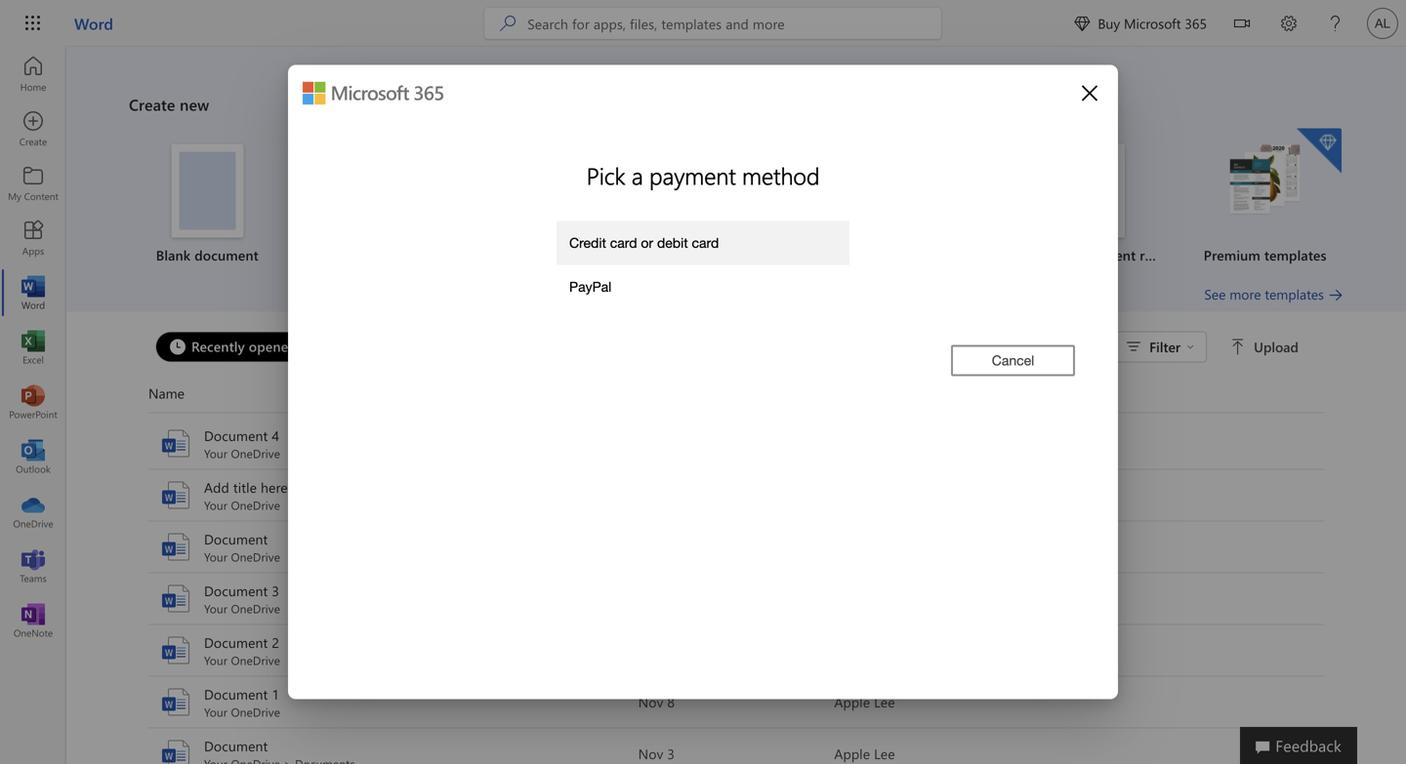Task type: vqa. For each thing, say whether or not it's contained in the screenshot.
Shared by button
no



Task type: describe. For each thing, give the bounding box(es) containing it.
title
[[233, 479, 257, 497]]

see more templates
[[1205, 285, 1324, 303]]

onedrive inside add title here your onedrive
[[231, 498, 280, 513]]

document for document
[[204, 530, 268, 548]]

recently
[[191, 337, 245, 356]]

your for document 2
[[204, 653, 228, 669]]

apple for nov 3
[[834, 745, 870, 763]]

word image for document 2
[[160, 635, 191, 667]]

0 vertical spatial templates
[[1265, 246, 1327, 264]]

list inside create new main content
[[129, 126, 1344, 285]]

premium
[[1204, 246, 1261, 264]]

onedrive for 1
[[231, 705, 280, 720]]

onedrive for 2
[[231, 653, 280, 669]]

6 document from the top
[[204, 737, 268, 755]]

your inside document your onedrive
[[204, 549, 228, 565]]

2 name document cell from the top
[[148, 737, 638, 765]]

premium templates element
[[1189, 128, 1342, 265]]

student
[[1088, 246, 1136, 264]]

displaying 7 out of 12 files. status
[[826, 332, 1303, 363]]

my content image
[[23, 174, 43, 193]]

your for document 3
[[204, 601, 228, 617]]

nov 3
[[638, 745, 675, 763]]

add title here your onedrive
[[204, 479, 288, 513]]

8
[[667, 693, 675, 712]]

restaurant manager resume element
[[484, 144, 667, 265]]

word image for document 3
[[160, 584, 191, 615]]

name document 1 cell
[[148, 685, 638, 720]]

onenote image
[[23, 611, 43, 631]]

create image
[[23, 119, 43, 139]]


[[1231, 339, 1246, 355]]

3 for document 3 your onedrive
[[272, 582, 279, 600]]

apps image
[[23, 229, 43, 248]]

feedback button
[[1241, 728, 1358, 765]]

name document 2 cell
[[148, 633, 638, 669]]

apple for nov 8
[[834, 693, 870, 712]]

document your onedrive
[[204, 530, 280, 565]]

apple lee for 8
[[834, 693, 895, 712]]

stylish teaching cover letter image
[[700, 144, 773, 238]]

document 2 your onedrive
[[204, 634, 280, 669]]

report
[[1140, 246, 1180, 264]]

letter
[[807, 246, 841, 264]]

your for document 1
[[204, 705, 228, 720]]

cover
[[769, 246, 803, 264]]

blank
[[156, 246, 191, 264]]

teams image
[[23, 557, 43, 576]]

onedrive inside document your onedrive
[[231, 549, 280, 565]]

geometric student report image
[[1053, 144, 1125, 238]]

shared tab
[[319, 332, 412, 363]]

name document 3 cell
[[148, 582, 638, 617]]

word
[[74, 13, 113, 34]]

name button
[[148, 382, 638, 405]]

onedrive image
[[23, 502, 43, 522]]

recently opened element
[[155, 332, 309, 363]]

create new
[[129, 94, 209, 115]]

templates inside button
[[1265, 285, 1324, 303]]

premium templates image
[[1229, 144, 1302, 216]]

here
[[261, 479, 288, 497]]

document 1 your onedrive
[[204, 686, 280, 720]]

see more templates button
[[1205, 285, 1344, 304]]

recently opened tab list
[[150, 332, 826, 363]]

name add title here cell
[[148, 478, 638, 513]]

create
[[129, 94, 175, 115]]

stylish teaching cover letter
[[666, 246, 841, 264]]

outlook image
[[23, 447, 43, 467]]

1
[[272, 686, 279, 704]]

Filter by keyword text field
[[846, 337, 1089, 357]]

word banner
[[0, 0, 1406, 47]]



Task type: locate. For each thing, give the bounding box(es) containing it.
word image inside name document 2 cell
[[160, 635, 191, 667]]

word image
[[23, 283, 43, 303], [160, 480, 191, 511], [160, 635, 191, 667], [160, 739, 191, 765]]

templates up see more templates button
[[1265, 246, 1327, 264]]

onedrive for 3
[[231, 601, 280, 617]]

2 lee from the top
[[874, 745, 895, 763]]

1 vertical spatial name document cell
[[148, 737, 638, 765]]

3 onedrive from the top
[[231, 549, 280, 565]]

new
[[180, 94, 209, 115]]

document inside document 2 your onedrive
[[204, 634, 268, 652]]

lee for 8
[[874, 693, 895, 712]]

onedrive down the 1 in the bottom left of the page
[[231, 705, 280, 720]]

list
[[129, 126, 1344, 285]]

nov left 8
[[638, 693, 664, 712]]

6 onedrive from the top
[[231, 705, 280, 720]]

onedrive inside document 3 your onedrive
[[231, 601, 280, 617]]

1 apple from the top
[[834, 693, 870, 712]]

activity, column 4 of 4 column header
[[1030, 382, 1324, 405]]

nov 8
[[638, 693, 675, 712]]

4 word image from the top
[[160, 687, 191, 718]]

your inside document 2 your onedrive
[[204, 653, 228, 669]]

stylish teaching cover letter element
[[660, 144, 841, 265]]

onedrive down 2 at the left of the page
[[231, 653, 280, 669]]

1 vertical spatial templates
[[1265, 285, 1324, 303]]

geometric student report
[[1019, 246, 1180, 264]]

onedrive down 4
[[231, 446, 280, 461]]

document inside document 3 your onedrive
[[204, 582, 268, 600]]

3 word image from the top
[[160, 584, 191, 615]]

word image for add title here
[[160, 480, 191, 511]]

4 document from the top
[[204, 634, 268, 652]]

teaching
[[711, 246, 765, 264]]

your
[[204, 446, 228, 461], [204, 498, 228, 513], [204, 549, 228, 565], [204, 601, 228, 617], [204, 653, 228, 669], [204, 705, 228, 720]]

word image inside name document cell
[[160, 532, 191, 563]]

word image inside name document 4 cell
[[160, 428, 191, 460]]

recently opened
[[191, 337, 297, 356]]

4 your from the top
[[204, 601, 228, 617]]

your up document 1 your onedrive
[[204, 653, 228, 669]]

onedrive down the title
[[231, 498, 280, 513]]

0 vertical spatial name document cell
[[148, 530, 638, 565]]

2
[[272, 634, 279, 652]]

2 apple lee from the top
[[834, 745, 895, 763]]

1 your from the top
[[204, 446, 228, 461]]

1 vertical spatial nov
[[638, 745, 664, 763]]

premium templates
[[1204, 246, 1327, 264]]

1 word image from the top
[[160, 428, 191, 460]]

1 vertical spatial apple
[[834, 745, 870, 763]]

word image for document 1
[[160, 687, 191, 718]]

0 vertical spatial nov
[[638, 693, 664, 712]]

document left 4
[[204, 427, 268, 445]]

none search field inside word banner
[[485, 8, 942, 39]]

0 vertical spatial apple lee
[[834, 693, 895, 712]]

geometric
[[1019, 246, 1084, 264]]

5 your from the top
[[204, 653, 228, 669]]

favorites tab
[[421, 332, 526, 363]]

nov
[[638, 693, 664, 712], [638, 745, 664, 763]]

word image left document your onedrive
[[160, 532, 191, 563]]

onedrive up 2 at the left of the page
[[231, 601, 280, 617]]

0 vertical spatial 3
[[272, 582, 279, 600]]

0 vertical spatial apple
[[834, 693, 870, 712]]

3 for nov 3
[[667, 745, 675, 763]]

2 onedrive from the top
[[231, 498, 280, 513]]

name document cell down name document 1 cell
[[148, 737, 638, 765]]

word image inside 'name add title here' cell
[[160, 480, 191, 511]]

onedrive inside document 1 your onedrive
[[231, 705, 280, 720]]

word image for document 4
[[160, 428, 191, 460]]

templates
[[1265, 246, 1327, 264], [1265, 285, 1324, 303]]

3 your from the top
[[204, 549, 228, 565]]

word image for document
[[160, 739, 191, 765]]

your up document 2 your onedrive
[[204, 601, 228, 617]]

nov down nov 8
[[638, 745, 664, 763]]

nov for nov 8
[[638, 693, 664, 712]]

document
[[195, 246, 259, 264]]

document left the 1 in the bottom left of the page
[[204, 686, 268, 704]]

your down add
[[204, 498, 228, 513]]

onedrive
[[231, 446, 280, 461], [231, 498, 280, 513], [231, 549, 280, 565], [231, 601, 280, 617], [231, 653, 280, 669], [231, 705, 280, 720]]

4
[[272, 427, 279, 445]]

onedrive inside document 4 your onedrive
[[231, 446, 280, 461]]

2 apple from the top
[[834, 745, 870, 763]]

your up document 3 your onedrive
[[204, 549, 228, 565]]

your down document 2 your onedrive
[[204, 705, 228, 720]]

document
[[204, 427, 268, 445], [204, 530, 268, 548], [204, 582, 268, 600], [204, 634, 268, 652], [204, 686, 268, 704], [204, 737, 268, 755]]

document down document your onedrive
[[204, 582, 268, 600]]

more
[[1230, 285, 1261, 303]]

None search field
[[485, 8, 942, 39]]


[[1082, 85, 1098, 101], [1082, 85, 1098, 101]]

your inside add title here your onedrive
[[204, 498, 228, 513]]

nov for nov 3
[[638, 745, 664, 763]]

document inside document 1 your onedrive
[[204, 686, 268, 704]]

2 document from the top
[[204, 530, 268, 548]]

onedrive up document 3 your onedrive
[[231, 549, 280, 565]]

document for document 3
[[204, 582, 268, 600]]

1 document from the top
[[204, 427, 268, 445]]

0 vertical spatial lee
[[874, 693, 895, 712]]

resume
[[621, 246, 667, 264]]

name document 4 cell
[[148, 426, 638, 461]]

1 vertical spatial lee
[[874, 745, 895, 763]]

1 vertical spatial apple lee
[[834, 745, 895, 763]]

shared element
[[319, 332, 412, 363]]

document for document 2
[[204, 634, 268, 652]]

see
[[1205, 285, 1226, 303]]

document down add title here your onedrive
[[204, 530, 268, 548]]

restaurant manager resume
[[490, 246, 667, 264]]

word image for document
[[160, 532, 191, 563]]

word image inside name document 1 cell
[[160, 687, 191, 718]]

document 3 your onedrive
[[204, 582, 280, 617]]

list containing blank document
[[129, 126, 1344, 285]]

3 up 2 at the left of the page
[[272, 582, 279, 600]]

apple lee for 3
[[834, 745, 895, 763]]

restaurant manager resume image
[[524, 144, 596, 238]]

your inside document 4 your onedrive
[[204, 446, 228, 461]]

document for document 4
[[204, 427, 268, 445]]

5 document from the top
[[204, 686, 268, 704]]

manager
[[561, 246, 617, 264]]

meeting notes element
[[836, 144, 989, 265]]

your inside document 1 your onedrive
[[204, 705, 228, 720]]

2 nov from the top
[[638, 745, 664, 763]]

1 onedrive from the top
[[231, 446, 280, 461]]

word image inside name document cell
[[160, 739, 191, 765]]

dialog
[[0, 0, 1406, 765]]

3 down 8
[[667, 745, 675, 763]]

name document cell
[[148, 530, 638, 565], [148, 737, 638, 765]]

name
[[148, 384, 185, 402]]

your inside document 3 your onedrive
[[204, 601, 228, 617]]

1 vertical spatial 3
[[667, 745, 675, 763]]

word image
[[160, 428, 191, 460], [160, 532, 191, 563], [160, 584, 191, 615], [160, 687, 191, 718]]

1 apple lee from the top
[[834, 693, 895, 712]]

subscribe to complete your purchase element
[[303, 138, 1104, 669]]

home image
[[23, 64, 43, 84]]

lee for 3
[[874, 745, 895, 763]]

opened
[[249, 337, 297, 356]]

restaurant
[[490, 246, 557, 264]]

onedrive for 4
[[231, 446, 280, 461]]

apple lee
[[834, 693, 895, 712], [834, 745, 895, 763]]

word image down name
[[160, 428, 191, 460]]

2 your from the top
[[204, 498, 228, 513]]

feedback
[[1276, 735, 1342, 756]]

document for document 1
[[204, 686, 268, 704]]

add
[[204, 479, 229, 497]]

document 4 your onedrive
[[204, 427, 280, 461]]

document left 2 at the left of the page
[[204, 634, 268, 652]]

excel image
[[23, 338, 43, 357]]

3 document from the top
[[204, 582, 268, 600]]

geometric student report element
[[1013, 144, 1180, 265]]

word image left document 3 your onedrive
[[160, 584, 191, 615]]

blank document
[[156, 246, 259, 264]]

document inside document 4 your onedrive
[[204, 427, 268, 445]]

create new main content
[[66, 47, 1406, 765]]

2 word image from the top
[[160, 532, 191, 563]]

stylish
[[666, 246, 707, 264]]

 button
[[1082, 85, 1098, 101], [1082, 85, 1098, 101]]

 upload
[[1231, 338, 1299, 356]]

word image left document 1 your onedrive
[[160, 687, 191, 718]]

3 inside document 3 your onedrive
[[272, 582, 279, 600]]

navigation
[[0, 47, 66, 649]]

blank document element
[[131, 144, 284, 265]]

name row
[[148, 382, 1324, 414]]

name document cell down 'name add title here' cell
[[148, 530, 638, 565]]

premium templates diamond image
[[1297, 128, 1342, 173]]

0 horizontal spatial 3
[[272, 582, 279, 600]]

onedrive inside document 2 your onedrive
[[231, 653, 280, 669]]

upload
[[1254, 338, 1299, 356]]

powerpoint image
[[23, 393, 43, 412]]

1 name document cell from the top
[[148, 530, 638, 565]]

dialog containing 
[[0, 0, 1406, 765]]

4 onedrive from the top
[[231, 601, 280, 617]]

lee
[[874, 693, 895, 712], [874, 745, 895, 763]]

document inside document your onedrive
[[204, 530, 268, 548]]

1 nov from the top
[[638, 693, 664, 712]]

your up add
[[204, 446, 228, 461]]

5 onedrive from the top
[[231, 653, 280, 669]]

favorites element
[[421, 332, 526, 363]]

document down document 1 your onedrive
[[204, 737, 268, 755]]

6 your from the top
[[204, 705, 228, 720]]

recently opened tab
[[150, 332, 314, 363]]

word image inside name document 3 cell
[[160, 584, 191, 615]]

1 lee from the top
[[874, 693, 895, 712]]

templates down premium templates
[[1265, 285, 1324, 303]]

apple
[[834, 693, 870, 712], [834, 745, 870, 763]]

your for document 4
[[204, 446, 228, 461]]

3
[[272, 582, 279, 600], [667, 745, 675, 763]]

1 horizontal spatial 3
[[667, 745, 675, 763]]



